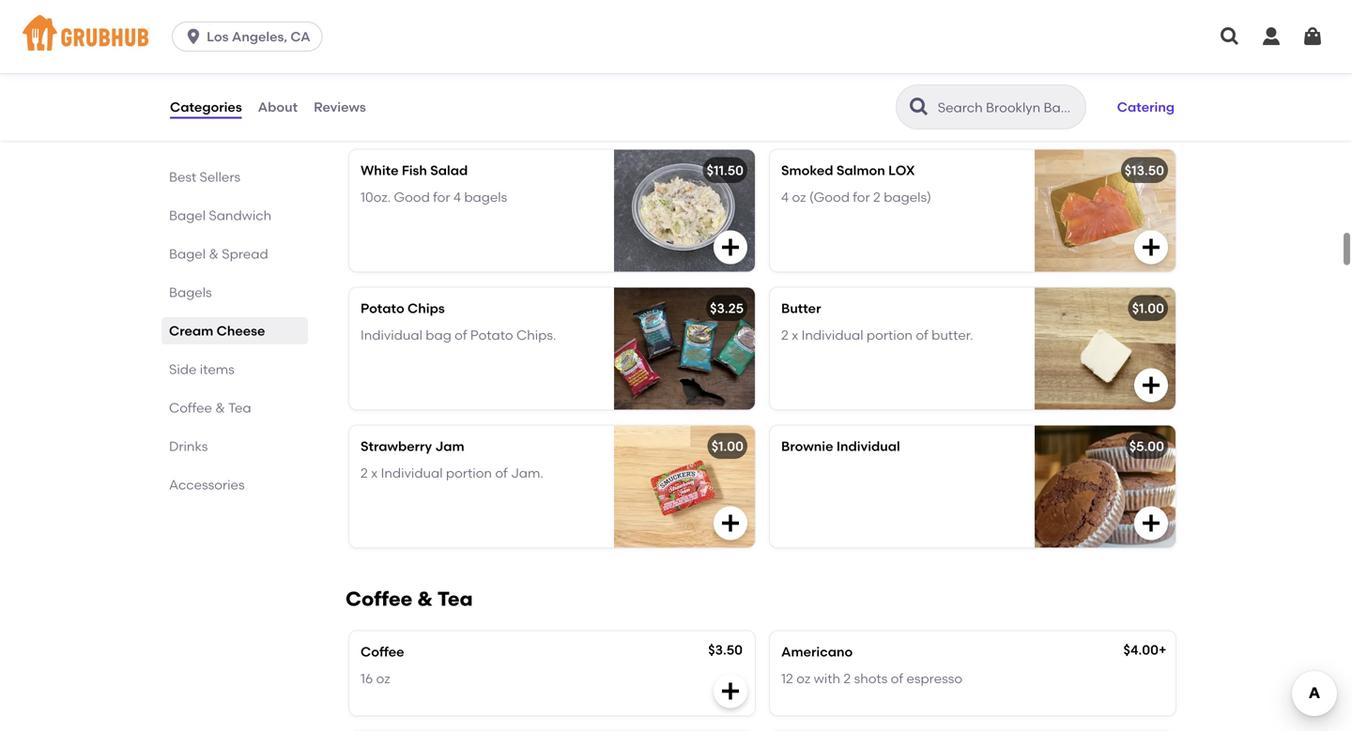 Task type: locate. For each thing, give the bounding box(es) containing it.
1 vertical spatial x
[[371, 465, 378, 481]]

1 vertical spatial bagel
[[169, 246, 206, 262]]

$1.00 for 2 x individual portion of jam.
[[712, 439, 744, 455]]

$4.00 +
[[1124, 642, 1167, 658]]

items
[[200, 362, 235, 378]]

oz right 12
[[797, 671, 811, 687]]

1 4 from the left
[[453, 189, 461, 205]]

6 to 8 slices of cucumber in a 6 oz container.
[[781, 51, 993, 86]]

container. up smoked
[[781, 70, 845, 86]]

individual
[[361, 327, 422, 343], [802, 327, 864, 343], [837, 439, 900, 455], [381, 465, 443, 481]]

1 horizontal spatial container.
[[781, 70, 845, 86]]

container.
[[361, 70, 425, 86], [781, 70, 845, 86]]

8 for 6 to 8 slices of tomatoes in a 6 oz container.
[[388, 51, 395, 67]]

to inside 6 to 8 slices of cucumber in a 6 oz container.
[[792, 51, 805, 67]]

espresso
[[907, 671, 963, 687]]

2 down the butter
[[781, 327, 789, 343]]

a
[[533, 51, 541, 67], [956, 51, 965, 67]]

coffee & tea
[[169, 400, 251, 416], [346, 588, 473, 611]]

1 horizontal spatial slices
[[819, 51, 854, 67]]

0 vertical spatial x
[[792, 327, 798, 343]]

6 to 8 slices of tomatoes in a 6 oz container.
[[361, 51, 569, 86]]

0 horizontal spatial slices
[[399, 51, 433, 67]]

a inside 6 to 8 slices of tomatoes in a 6 oz container.
[[533, 51, 541, 67]]

4 down smoked
[[781, 189, 789, 205]]

potato chips image
[[614, 288, 755, 410]]

1 horizontal spatial svg image
[[1140, 98, 1163, 121]]

bagel down best
[[169, 208, 206, 223]]

oz down smoked
[[792, 189, 806, 205]]

of left cucumber
[[857, 51, 870, 67]]

of inside 6 to 8 slices of cucumber in a 6 oz container.
[[857, 51, 870, 67]]

oz right 16
[[376, 671, 390, 687]]

slices
[[399, 51, 433, 67], [819, 51, 854, 67]]

slices for tomatoes
[[399, 51, 433, 67]]

oz
[[555, 51, 569, 67], [979, 51, 993, 67], [792, 189, 806, 205], [376, 671, 390, 687], [797, 671, 811, 687]]

0 vertical spatial bagel
[[169, 208, 206, 223]]

0 horizontal spatial portion
[[446, 465, 492, 481]]

in inside 6 to 8 slices of cucumber in a 6 oz container.
[[942, 51, 953, 67]]

1 container. from the left
[[361, 70, 425, 86]]

shots
[[854, 671, 888, 687]]

1 in from the left
[[518, 51, 529, 67]]

2 in from the left
[[942, 51, 953, 67]]

sliced cucumbers image
[[1035, 12, 1176, 134]]

0 horizontal spatial tea
[[228, 400, 251, 416]]

in inside 6 to 8 slices of tomatoes in a 6 oz container.
[[518, 51, 529, 67]]

of left butter.
[[916, 327, 928, 343]]

8 left tomatoes
[[388, 51, 395, 67]]

0 horizontal spatial 8
[[388, 51, 395, 67]]

brownie individual
[[781, 439, 900, 455]]

2 to from the left
[[792, 51, 805, 67]]

to inside 6 to 8 slices of tomatoes in a 6 oz container.
[[371, 51, 385, 67]]

0 horizontal spatial a
[[533, 51, 541, 67]]

with
[[814, 671, 841, 687]]

2 vertical spatial svg image
[[719, 236, 742, 259]]

Search Brooklyn Bagel Bakery search field
[[936, 99, 1080, 116]]

0 horizontal spatial for
[[433, 189, 450, 205]]

$1.00 for 2 x individual portion of butter.
[[1132, 301, 1164, 317]]

about button
[[257, 73, 299, 141]]

potato left chips.
[[470, 327, 513, 343]]

1 bagel from the top
[[169, 208, 206, 223]]

portion left butter.
[[867, 327, 913, 343]]

slices left cucumber
[[819, 51, 854, 67]]

2 vertical spatial coffee
[[361, 644, 404, 660]]

8 inside 6 to 8 slices of tomatoes in a 6 oz container.
[[388, 51, 395, 67]]

ca
[[290, 29, 310, 45]]

potato left chips in the top left of the page
[[361, 301, 404, 317]]

1 horizontal spatial coffee & tea
[[346, 588, 473, 611]]

6
[[361, 51, 368, 67], [544, 51, 552, 67], [781, 51, 789, 67], [968, 51, 975, 67]]

0 vertical spatial potato
[[361, 301, 404, 317]]

for down salad
[[433, 189, 450, 205]]

bagel & spread
[[169, 246, 268, 262]]

x
[[792, 327, 798, 343], [371, 465, 378, 481]]

portion for jam.
[[446, 465, 492, 481]]

1 horizontal spatial for
[[853, 189, 870, 205]]

0 horizontal spatial 4
[[453, 189, 461, 205]]

bagel
[[169, 208, 206, 223], [169, 246, 206, 262]]

to for 6 to 8 slices of tomatoes in a 6 oz container.
[[371, 51, 385, 67]]

1 slices from the left
[[399, 51, 433, 67]]

&
[[209, 246, 219, 262], [215, 400, 225, 416], [417, 588, 433, 611]]

$4.00
[[1124, 642, 1159, 658]]

2 container. from the left
[[781, 70, 845, 86]]

0 horizontal spatial coffee & tea
[[169, 400, 251, 416]]

individual down the 'potato chips'
[[361, 327, 422, 343]]

potato
[[361, 301, 404, 317], [470, 327, 513, 343]]

1 horizontal spatial portion
[[867, 327, 913, 343]]

2 right with
[[844, 671, 851, 687]]

svg image
[[1260, 25, 1283, 48], [1302, 25, 1324, 48], [184, 27, 203, 46], [1140, 236, 1163, 259], [1140, 374, 1163, 397], [719, 512, 742, 535], [1140, 512, 1163, 535], [719, 680, 742, 703]]

1 8 from the left
[[388, 51, 395, 67]]

1 vertical spatial tea
[[437, 588, 473, 611]]

1 horizontal spatial in
[[942, 51, 953, 67]]

slices inside 6 to 8 slices of tomatoes in a 6 oz container.
[[399, 51, 433, 67]]

0 horizontal spatial $1.00
[[712, 439, 744, 455]]

bagels)
[[884, 189, 932, 205]]

lox
[[888, 163, 915, 179]]

1 horizontal spatial 4
[[781, 189, 789, 205]]

1 for from the left
[[433, 189, 450, 205]]

8 inside 6 to 8 slices of cucumber in a 6 oz container.
[[808, 51, 816, 67]]

1 vertical spatial svg image
[[1140, 98, 1163, 121]]

strawberry jam
[[361, 439, 465, 455]]

0 horizontal spatial x
[[371, 465, 378, 481]]

bagel for bagel & spread
[[169, 246, 206, 262]]

0 horizontal spatial svg image
[[719, 236, 742, 259]]

bagel sandwich
[[169, 208, 272, 223]]

los angeles, ca button
[[172, 22, 330, 52]]

4 down salad
[[453, 189, 461, 205]]

oz up search brooklyn bagel bakery search field
[[979, 51, 993, 67]]

oz for americano
[[797, 671, 811, 687]]

individual right brownie
[[837, 439, 900, 455]]

1 vertical spatial coffee
[[346, 588, 413, 611]]

sellers
[[200, 169, 241, 185]]

a right tomatoes
[[533, 51, 541, 67]]

8
[[388, 51, 395, 67], [808, 51, 816, 67]]

x down the butter
[[792, 327, 798, 343]]

a right cucumber
[[956, 51, 965, 67]]

americano
[[781, 644, 853, 660]]

svg image for white fish salad image
[[719, 236, 742, 259]]

chips.
[[516, 327, 556, 343]]

to
[[371, 51, 385, 67], [792, 51, 805, 67]]

2 bagel from the top
[[169, 246, 206, 262]]

4 6 from the left
[[968, 51, 975, 67]]

a inside 6 to 8 slices of cucumber in a 6 oz container.
[[956, 51, 965, 67]]

2 a from the left
[[956, 51, 965, 67]]

coffee
[[169, 400, 212, 416], [346, 588, 413, 611], [361, 644, 404, 660]]

1 vertical spatial $1.00
[[712, 439, 744, 455]]

svg image
[[1219, 25, 1241, 48], [1140, 98, 1163, 121], [719, 236, 742, 259]]

sandwich
[[209, 208, 272, 223]]

0 horizontal spatial to
[[371, 51, 385, 67]]

of left tomatoes
[[436, 51, 449, 67]]

side
[[169, 362, 197, 378]]

0 vertical spatial $1.00
[[1132, 301, 1164, 317]]

smoked salmon lox
[[781, 163, 915, 179]]

of inside 6 to 8 slices of tomatoes in a 6 oz container.
[[436, 51, 449, 67]]

cheese
[[217, 323, 265, 339]]

6 to 8 slices of tomatoes in a 6 oz container. button
[[349, 12, 755, 134]]

0 vertical spatial tea
[[228, 400, 251, 416]]

bagel up bagels
[[169, 246, 206, 262]]

coffee & tea down items
[[169, 400, 251, 416]]

$1.00
[[1132, 301, 1164, 317], [712, 439, 744, 455]]

coffee & tea up 16 oz
[[346, 588, 473, 611]]

of right bag
[[455, 327, 467, 343]]

0 vertical spatial portion
[[867, 327, 913, 343]]

1 vertical spatial potato
[[470, 327, 513, 343]]

for
[[433, 189, 450, 205], [853, 189, 870, 205]]

for down salmon
[[853, 189, 870, 205]]

8 left cucumber
[[808, 51, 816, 67]]

drinks
[[169, 439, 208, 455]]

salmon
[[837, 163, 885, 179]]

$13.50
[[1125, 163, 1164, 179]]

a for tomatoes
[[533, 51, 541, 67]]

1 horizontal spatial potato
[[470, 327, 513, 343]]

1 horizontal spatial a
[[956, 51, 965, 67]]

1 vertical spatial portion
[[446, 465, 492, 481]]

slices left tomatoes
[[399, 51, 433, 67]]

in
[[518, 51, 529, 67], [942, 51, 953, 67]]

0 horizontal spatial container.
[[361, 70, 425, 86]]

2 horizontal spatial svg image
[[1219, 25, 1241, 48]]

chips
[[408, 301, 445, 317]]

categories
[[170, 99, 242, 115]]

2 8 from the left
[[808, 51, 816, 67]]

bagel for bagel sandwich
[[169, 208, 206, 223]]

0 horizontal spatial potato
[[361, 301, 404, 317]]

0 horizontal spatial in
[[518, 51, 529, 67]]

x for 2 x individual portion of butter.
[[792, 327, 798, 343]]

1 to from the left
[[371, 51, 385, 67]]

slices inside 6 to 8 slices of cucumber in a 6 oz container.
[[819, 51, 854, 67]]

of
[[436, 51, 449, 67], [857, 51, 870, 67], [455, 327, 467, 343], [916, 327, 928, 343], [495, 465, 508, 481], [891, 671, 903, 687]]

white fish salad
[[361, 163, 468, 179]]

1 horizontal spatial x
[[792, 327, 798, 343]]

accessories
[[169, 477, 245, 493]]

portion
[[867, 327, 913, 343], [446, 465, 492, 481]]

oz inside 6 to 8 slices of tomatoes in a 6 oz container.
[[555, 51, 569, 67]]

los angeles, ca
[[207, 29, 310, 45]]

1 horizontal spatial to
[[792, 51, 805, 67]]

1 6 from the left
[[361, 51, 368, 67]]

0 vertical spatial svg image
[[1219, 25, 1241, 48]]

1 horizontal spatial $1.00
[[1132, 301, 1164, 317]]

oz for coffee
[[376, 671, 390, 687]]

1 horizontal spatial tea
[[437, 588, 473, 611]]

jam.
[[511, 465, 544, 481]]

container. inside 6 to 8 slices of tomatoes in a 6 oz container.
[[361, 70, 425, 86]]

of left jam.
[[495, 465, 508, 481]]

x down strawberry
[[371, 465, 378, 481]]

container. inside 6 to 8 slices of cucumber in a 6 oz container.
[[781, 70, 845, 86]]

0 vertical spatial coffee & tea
[[169, 400, 251, 416]]

1 horizontal spatial 8
[[808, 51, 816, 67]]

in right tomatoes
[[518, 51, 529, 67]]

oz right tomatoes
[[555, 51, 569, 67]]

individual down strawberry jam
[[381, 465, 443, 481]]

2 slices from the left
[[819, 51, 854, 67]]

bagels
[[169, 285, 212, 300]]

cream
[[169, 323, 213, 339]]

bag
[[426, 327, 451, 343]]

in right cucumber
[[942, 51, 953, 67]]

portion down jam
[[446, 465, 492, 481]]

4
[[453, 189, 461, 205], [781, 189, 789, 205]]

1 a from the left
[[533, 51, 541, 67]]

2
[[873, 189, 881, 205], [781, 327, 789, 343], [361, 465, 368, 481], [844, 671, 851, 687]]

categories button
[[169, 73, 243, 141]]

container. up reviews
[[361, 70, 425, 86]]



Task type: describe. For each thing, give the bounding box(es) containing it.
white
[[361, 163, 399, 179]]

2 x individual portion of butter.
[[781, 327, 973, 343]]

search icon image
[[908, 96, 930, 118]]

butter.
[[932, 327, 973, 343]]

slices for cucumber
[[819, 51, 854, 67]]

12
[[781, 671, 793, 687]]

x for 2 x individual portion of jam.
[[371, 465, 378, 481]]

8 for 6 to 8 slices of cucumber in a 6 oz container.
[[808, 51, 816, 67]]

butter
[[781, 301, 821, 317]]

to for 6 to 8 slices of cucumber in a 6 oz container.
[[792, 51, 805, 67]]

4 oz (good for 2 bagels)
[[781, 189, 932, 205]]

of for 2 x individual portion of butter.
[[916, 327, 928, 343]]

1 vertical spatial &
[[215, 400, 225, 416]]

individual bag of potato chips.
[[361, 327, 556, 343]]

16
[[361, 671, 373, 687]]

main navigation navigation
[[0, 0, 1352, 73]]

16 oz
[[361, 671, 390, 687]]

catering
[[1117, 99, 1175, 115]]

of for 6 to 8 slices of tomatoes in a 6 oz container.
[[436, 51, 449, 67]]

los
[[207, 29, 229, 45]]

cucumber
[[873, 51, 938, 67]]

angeles,
[[232, 29, 287, 45]]

cream cheese
[[169, 323, 265, 339]]

strawberry
[[361, 439, 432, 455]]

a for cucumber
[[956, 51, 965, 67]]

(good
[[809, 189, 850, 205]]

10oz.
[[361, 189, 391, 205]]

tomatoes
[[452, 51, 515, 67]]

+
[[1159, 642, 1167, 658]]

fish
[[402, 163, 427, 179]]

2 x individual portion of jam.
[[361, 465, 544, 481]]

$3.50
[[708, 642, 743, 658]]

3 6 from the left
[[781, 51, 789, 67]]

white fish salad image
[[614, 150, 755, 272]]

$3.25
[[710, 301, 744, 317]]

smoked
[[781, 163, 833, 179]]

container. for 6 to 8 slices of cucumber in a 6 oz container.
[[781, 70, 845, 86]]

jam
[[435, 439, 465, 455]]

good
[[394, 189, 430, 205]]

10oz. good for 4 bagels
[[361, 189, 507, 205]]

svg image inside the "los angeles, ca" button
[[184, 27, 203, 46]]

catering button
[[1109, 86, 1183, 128]]

smoked salmon lox image
[[1035, 150, 1176, 272]]

side items
[[169, 362, 235, 378]]

$5.00
[[1129, 439, 1164, 455]]

2 left bagels)
[[873, 189, 881, 205]]

2 down strawberry
[[361, 465, 368, 481]]

butter image
[[1035, 288, 1176, 410]]

svg image for sliced cucumbers image
[[1140, 98, 1163, 121]]

of right shots
[[891, 671, 903, 687]]

$11.50
[[707, 163, 744, 179]]

oz for smoked salmon lox
[[792, 189, 806, 205]]

2 vertical spatial &
[[417, 588, 433, 611]]

in for tomatoes
[[518, 51, 529, 67]]

oz inside 6 to 8 slices of cucumber in a 6 oz container.
[[979, 51, 993, 67]]

of for 2 x individual portion of jam.
[[495, 465, 508, 481]]

12 oz with 2 shots of espresso
[[781, 671, 963, 687]]

svg image inside main navigation navigation
[[1219, 25, 1241, 48]]

in for cucumber
[[942, 51, 953, 67]]

best
[[169, 169, 196, 185]]

about
[[258, 99, 298, 115]]

2 6 from the left
[[544, 51, 552, 67]]

brownie
[[781, 439, 833, 455]]

0 vertical spatial coffee
[[169, 400, 212, 416]]

bagels
[[464, 189, 507, 205]]

best sellers
[[169, 169, 241, 185]]

container. for 6 to 8 slices of tomatoes in a 6 oz container.
[[361, 70, 425, 86]]

1 vertical spatial coffee & tea
[[346, 588, 473, 611]]

reviews button
[[313, 73, 367, 141]]

reviews
[[314, 99, 366, 115]]

salad
[[430, 163, 468, 179]]

potato chips
[[361, 301, 445, 317]]

0 vertical spatial &
[[209, 246, 219, 262]]

of for 6 to 8 slices of cucumber in a 6 oz container.
[[857, 51, 870, 67]]

sliced tomatoes image
[[614, 12, 755, 134]]

spread
[[222, 246, 268, 262]]

6 to 8 slices of cucumber in a 6 oz container. button
[[770, 12, 1176, 134]]

strawberry jam image
[[614, 426, 755, 548]]

brownie individual image
[[1035, 426, 1176, 548]]

2 for from the left
[[853, 189, 870, 205]]

portion for butter.
[[867, 327, 913, 343]]

individual down the butter
[[802, 327, 864, 343]]

2 4 from the left
[[781, 189, 789, 205]]



Task type: vqa. For each thing, say whether or not it's contained in the screenshot.
ketchup
no



